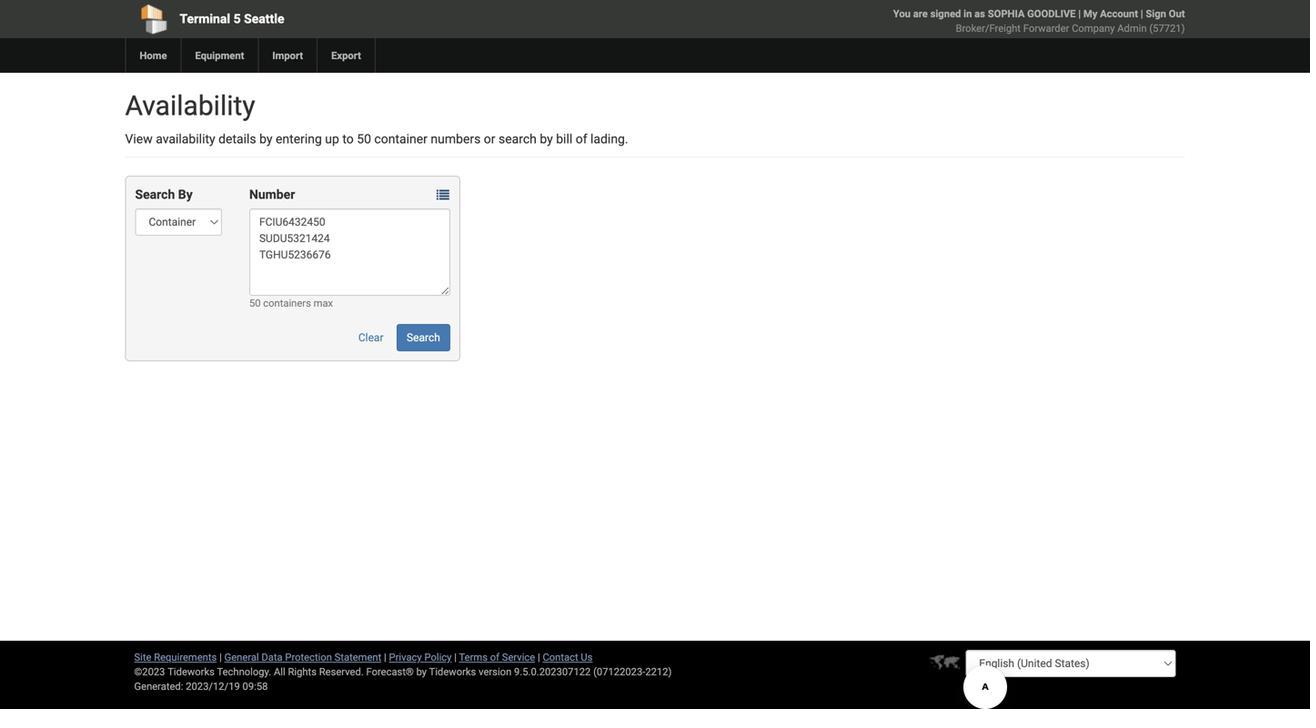 Task type: locate. For each thing, give the bounding box(es) containing it.
us
[[581, 651, 593, 663]]

all
[[274, 666, 286, 678]]

of
[[576, 132, 588, 147], [490, 651, 500, 663]]

import
[[272, 50, 303, 61]]

search left by
[[135, 187, 175, 202]]

by
[[260, 132, 273, 147], [540, 132, 553, 147], [416, 666, 427, 678]]

50 containers max
[[249, 297, 333, 309]]

clear
[[358, 331, 384, 344]]

company
[[1072, 22, 1115, 34]]

0 vertical spatial search
[[135, 187, 175, 202]]

generated:
[[134, 680, 183, 692]]

tideworks
[[429, 666, 476, 678]]

or
[[484, 132, 496, 147]]

0 horizontal spatial of
[[490, 651, 500, 663]]

by right the details
[[260, 132, 273, 147]]

goodlive
[[1028, 8, 1076, 20]]

site requirements | general data protection statement | privacy policy | terms of service | contact us ©2023 tideworks technology. all rights reserved. forecast® by tideworks version 9.5.0.202307122 (07122023-2212) generated: 2023/12/19 09:58
[[134, 651, 672, 692]]

view
[[125, 132, 153, 147]]

lading.
[[591, 132, 629, 147]]

equipment link
[[181, 38, 258, 73]]

1 vertical spatial of
[[490, 651, 500, 663]]

privacy policy link
[[389, 651, 452, 663]]

0 horizontal spatial 50
[[249, 297, 261, 309]]

entering
[[276, 132, 322, 147]]

my account link
[[1084, 8, 1139, 20]]

search inside search button
[[407, 331, 440, 344]]

of up "version"
[[490, 651, 500, 663]]

account
[[1101, 8, 1139, 20]]

by left bill
[[540, 132, 553, 147]]

0 horizontal spatial search
[[135, 187, 175, 202]]

by down the privacy policy link
[[416, 666, 427, 678]]

as
[[975, 8, 986, 20]]

50
[[357, 132, 371, 147], [249, 297, 261, 309]]

admin
[[1118, 22, 1147, 34]]

0 vertical spatial 50
[[357, 132, 371, 147]]

search by
[[135, 187, 193, 202]]

show list image
[[437, 189, 449, 202]]

1 horizontal spatial of
[[576, 132, 588, 147]]

| left my
[[1079, 8, 1081, 20]]

| up forecast®
[[384, 651, 387, 663]]

you
[[894, 8, 911, 20]]

search
[[499, 132, 537, 147]]

technology.
[[217, 666, 271, 678]]

terminal 5 seattle
[[180, 11, 284, 26]]

of right bill
[[576, 132, 588, 147]]

9.5.0.202307122
[[514, 666, 591, 678]]

terms
[[459, 651, 488, 663]]

1 horizontal spatial search
[[407, 331, 440, 344]]

broker/freight
[[956, 22, 1021, 34]]

search for search by
[[135, 187, 175, 202]]

by inside the site requirements | general data protection statement | privacy policy | terms of service | contact us ©2023 tideworks technology. all rights reserved. forecast® by tideworks version 9.5.0.202307122 (07122023-2212) generated: 2023/12/19 09:58
[[416, 666, 427, 678]]

bill
[[556, 132, 573, 147]]

general
[[224, 651, 259, 663]]

policy
[[425, 651, 452, 663]]

site requirements link
[[134, 651, 217, 663]]

5
[[234, 11, 241, 26]]

search
[[135, 187, 175, 202], [407, 331, 440, 344]]

1 horizontal spatial by
[[416, 666, 427, 678]]

| left general
[[219, 651, 222, 663]]

signed
[[931, 8, 961, 20]]

|
[[1079, 8, 1081, 20], [1141, 8, 1144, 20], [219, 651, 222, 663], [384, 651, 387, 663], [454, 651, 457, 663], [538, 651, 540, 663]]

of inside the site requirements | general data protection statement | privacy policy | terms of service | contact us ©2023 tideworks technology. all rights reserved. forecast® by tideworks version 9.5.0.202307122 (07122023-2212) generated: 2023/12/19 09:58
[[490, 651, 500, 663]]

export link
[[317, 38, 375, 73]]

in
[[964, 8, 972, 20]]

50 right "to"
[[357, 132, 371, 147]]

contact
[[543, 651, 579, 663]]

sophia
[[988, 8, 1025, 20]]

contact us link
[[543, 651, 593, 663]]

0 horizontal spatial by
[[260, 132, 273, 147]]

are
[[914, 8, 928, 20]]

requirements
[[154, 651, 217, 663]]

1 horizontal spatial 50
[[357, 132, 371, 147]]

1 vertical spatial search
[[407, 331, 440, 344]]

search right clear
[[407, 331, 440, 344]]

up
[[325, 132, 339, 147]]

rights
[[288, 666, 317, 678]]

50 left containers
[[249, 297, 261, 309]]

forecast®
[[366, 666, 414, 678]]

2 horizontal spatial by
[[540, 132, 553, 147]]



Task type: describe. For each thing, give the bounding box(es) containing it.
view availability details by entering up to 50 container numbers or search by bill of lading.
[[125, 132, 629, 147]]

reserved.
[[319, 666, 364, 678]]

version
[[479, 666, 512, 678]]

equipment
[[195, 50, 244, 61]]

clear button
[[348, 324, 394, 351]]

service
[[502, 651, 535, 663]]

search button
[[397, 324, 450, 351]]

sign out link
[[1146, 8, 1186, 20]]

home
[[140, 50, 167, 61]]

(07122023-
[[594, 666, 646, 678]]

©2023 tideworks
[[134, 666, 215, 678]]

2212)
[[646, 666, 672, 678]]

2023/12/19
[[186, 680, 240, 692]]

terms of service link
[[459, 651, 535, 663]]

seattle
[[244, 11, 284, 26]]

0 vertical spatial of
[[576, 132, 588, 147]]

| up 9.5.0.202307122
[[538, 651, 540, 663]]

you are signed in as sophia goodlive | my account | sign out broker/freight forwarder company admin (57721)
[[894, 8, 1186, 34]]

max
[[314, 297, 333, 309]]

1 vertical spatial 50
[[249, 297, 261, 309]]

number
[[249, 187, 295, 202]]

data
[[262, 651, 283, 663]]

| up tideworks
[[454, 651, 457, 663]]

home link
[[125, 38, 181, 73]]

my
[[1084, 8, 1098, 20]]

details
[[219, 132, 256, 147]]

statement
[[335, 651, 382, 663]]

general data protection statement link
[[224, 651, 382, 663]]

| left sign
[[1141, 8, 1144, 20]]

forwarder
[[1024, 22, 1070, 34]]

availability
[[125, 90, 255, 122]]

by
[[178, 187, 193, 202]]

09:58
[[243, 680, 268, 692]]

numbers
[[431, 132, 481, 147]]

terminal
[[180, 11, 230, 26]]

protection
[[285, 651, 332, 663]]

site
[[134, 651, 152, 663]]

import link
[[258, 38, 317, 73]]

out
[[1169, 8, 1186, 20]]

search for search
[[407, 331, 440, 344]]

containers
[[263, 297, 311, 309]]

(57721)
[[1150, 22, 1186, 34]]

sign
[[1146, 8, 1167, 20]]

container
[[374, 132, 428, 147]]

export
[[331, 50, 361, 61]]

terminal 5 seattle link
[[125, 0, 551, 38]]

availability
[[156, 132, 215, 147]]

to
[[343, 132, 354, 147]]

Number text field
[[249, 208, 450, 296]]

privacy
[[389, 651, 422, 663]]



Task type: vqa. For each thing, say whether or not it's contained in the screenshot.
middle by
yes



